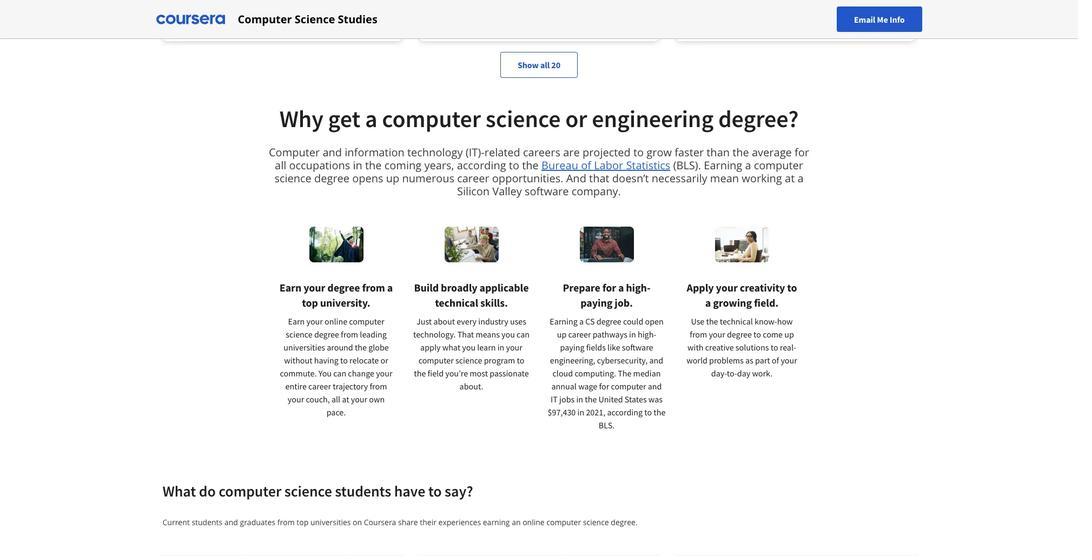 Task type: vqa. For each thing, say whether or not it's contained in the screenshot.
Prepare for a high- paying job.
yes



Task type: describe. For each thing, give the bounding box(es) containing it.
industry
[[479, 316, 509, 327]]

bureau of labor statistics
[[542, 158, 671, 173]]

coursera
[[364, 517, 396, 528]]

and inside computer and information technology (it)-related careers are projected to grow faster than the average for all occupations in the coming years, according to the
[[323, 145, 342, 160]]

creative
[[706, 342, 734, 353]]

engineering
[[592, 104, 714, 134]]

use
[[691, 316, 705, 327]]

a inside apply your creativity to a growing field.
[[706, 296, 711, 310]]

bls.
[[599, 420, 615, 431]]

and
[[566, 171, 587, 186]]

degree inside earn your online computer science degree from leading universities around the globe without having to relocate or commute. you can change your entire career trajectory from your couch, all at your own pace.
[[314, 329, 339, 340]]

your down 'trajectory'
[[351, 394, 368, 405]]

1 vertical spatial online
[[523, 517, 545, 528]]

your down entire
[[288, 394, 304, 405]]

your inside earn your degree from a top university.
[[304, 281, 325, 294]]

pace.
[[327, 407, 346, 418]]

computer for computer science studies
[[238, 12, 292, 26]]

2023
[[278, 5, 293, 14]]

how
[[778, 316, 793, 327]]

computing.
[[575, 368, 616, 379]]

share
[[398, 517, 418, 528]]

learn
[[477, 342, 496, 353]]

occupations
[[289, 158, 350, 173]]

2
[[226, 20, 230, 30]]

cloud
[[553, 368, 573, 379]]

work.
[[752, 368, 773, 379]]

to up solutions
[[754, 329, 761, 340]]

careers
[[523, 145, 561, 160]]

earn for earn your online computer science degree from leading universities around the globe without having to relocate or commute. you can change your entire career trajectory from your couch, all at your own pace.
[[288, 316, 305, 327]]

why
[[280, 104, 324, 134]]

coming
[[385, 158, 422, 173]]

can inside just about every industry uses technology. that means you can apply what you learn in your computer science program to the field you're most passionate about.
[[517, 329, 530, 340]]

world
[[687, 355, 708, 366]]

commute.
[[280, 368, 317, 379]]

mean
[[710, 171, 739, 186]]

the down "was"
[[654, 407, 666, 418]]

about.
[[460, 381, 483, 392]]

from inside earn your degree from a top university.
[[362, 281, 385, 294]]

degree
[[199, 20, 221, 30]]

technical inside the build broadly applicable technical skills.
[[435, 296, 478, 310]]

it
[[551, 394, 558, 405]]

top for university.
[[302, 296, 318, 310]]

skills.
[[480, 296, 508, 310]]

top for universities
[[297, 517, 309, 528]]

bureau of labor statistics link
[[542, 158, 671, 173]]

growing
[[713, 296, 752, 310]]

email
[[854, 14, 876, 25]]

without
[[284, 355, 313, 366]]

paying inside prepare for a high- paying job.
[[581, 296, 613, 310]]

show
[[518, 60, 539, 70]]

for inside prepare for a high- paying job.
[[603, 281, 616, 294]]

current students and graduates from top universities on coursera share their experiences earning an online computer science degree.
[[163, 517, 638, 528]]

computer up technology
[[382, 104, 481, 134]]

day-
[[712, 368, 727, 379]]

gettyimages 1180787950 image
[[309, 227, 363, 263]]

all inside earn your online computer science degree from leading universities around the globe without having to relocate or commute. you can change your entire career trajectory from your couch, all at your own pace.
[[332, 394, 340, 405]]

couch,
[[306, 394, 330, 405]]

1 horizontal spatial you
[[502, 329, 515, 340]]

was
[[649, 394, 663, 405]]

gettyimages 1171809286 image
[[715, 227, 769, 263]]

every
[[457, 316, 477, 327]]

earning inside earning a cs degree could open up career pathways in high- paying fields like software engineering, cybersecurity, and cloud computing. the median annual wage for computer and it jobs in the united states was $97,430 in 2021, according to the bls.
[[550, 316, 578, 327]]

build broadly applicable technical skills.
[[414, 281, 529, 310]]

wage
[[579, 381, 598, 392]]

having
[[314, 355, 339, 366]]

get
[[328, 104, 361, 134]]

on
[[353, 517, 362, 528]]

why get a computer science or engineering degree?
[[280, 104, 799, 134]]

average
[[752, 145, 792, 160]]

earning a cs degree could open up career pathways in high- paying fields like software engineering, cybersecurity, and cloud computing. the median annual wage for computer and it jobs in the united states was $97,430 in 2021, according to the bls.
[[548, 316, 666, 431]]

degree inside earn your degree from a top university.
[[328, 281, 360, 294]]

to up valley
[[509, 158, 520, 173]]

in inside computer and information technology (it)-related careers are projected to grow faster than the average for all occupations in the coming years, according to the
[[353, 158, 362, 173]]

years
[[231, 20, 248, 30]]

program
[[484, 355, 515, 366]]

computer right an
[[547, 517, 581, 528]]

degree.
[[611, 517, 638, 528]]

use the technical know-how from your degree to come up with creative solutions to real- world problems as part of your day-to-day work.
[[687, 316, 798, 379]]

at inside earn your online computer science degree from leading universities around the globe without having to relocate or commute. you can change your entire career trajectory from your couch, all at your own pace.
[[342, 394, 349, 405]]

of inside use the technical know-how from your degree to come up with creative solutions to real- world problems as part of your day-to-day work.
[[772, 355, 779, 366]]

what
[[442, 342, 461, 353]]

0 vertical spatial or
[[566, 104, 587, 134]]

computer for computer and information technology (it)-related careers are projected to grow faster than the average for all occupations in the coming years, according to the
[[269, 145, 320, 160]]

could
[[623, 316, 644, 327]]

a right get
[[365, 104, 377, 134]]

1 vertical spatial universities
[[311, 517, 351, 528]]

degree inside earning a cs degree could open up career pathways in high- paying fields like software engineering, cybersecurity, and cloud computing. the median annual wage for computer and it jobs in the united states was $97,430 in 2021, according to the bls.
[[597, 316, 622, 327]]

like
[[608, 342, 621, 353]]

company.
[[572, 184, 621, 199]]

annual
[[552, 381, 577, 392]]

doesn't
[[612, 171, 649, 186]]

a inside earning a cs degree could open up career pathways in high- paying fields like software engineering, cybersecurity, and cloud computing. the median annual wage for computer and it jobs in the united states was $97,430 in 2021, according to the bls.
[[580, 316, 584, 327]]

the inside earn your online computer science degree from leading universities around the globe without having to relocate or commute. you can change your entire career trajectory from your couch, all at your own pace.
[[355, 342, 367, 353]]

computer inside earn your online computer science degree from leading universities around the globe without having to relocate or commute. you can change your entire career trajectory from your couch, all at your own pace.
[[349, 316, 385, 327]]

earn your degree from a top university.
[[280, 281, 393, 310]]

your inside apply your creativity to a growing field.
[[716, 281, 738, 294]]

from inside use the technical know-how from your degree to come up with creative solutions to real- world problems as part of your day-to-day work.
[[690, 329, 707, 340]]

bureau
[[542, 158, 578, 173]]

2021,
[[586, 407, 606, 418]]

0 horizontal spatial of
[[581, 158, 591, 173]]

experiences
[[439, 517, 481, 528]]

at inside (bls). earning a computer science degree opens up numerous career opportunities. and that doesn't necessarily mean working at a silicon valley software company.
[[785, 171, 795, 186]]

projected
[[583, 145, 631, 160]]

earn your online computer science degree from leading universities around the globe without having to relocate or commute. you can change your entire career trajectory from your couch, all at your own pace.
[[280, 316, 393, 418]]

means
[[476, 329, 500, 340]]

to inside just about every industry uses technology. that means you can apply what you learn in your computer science program to the field you're most passionate about.
[[517, 355, 525, 366]]

1 vertical spatial students
[[192, 517, 223, 528]]

computer inside earning a cs degree could open up career pathways in high- paying fields like software engineering, cybersecurity, and cloud computing. the median annual wage for computer and it jobs in the united states was $97,430 in 2021, according to the bls.
[[611, 381, 646, 392]]

online inside earn your online computer science degree from leading universities around the globe without having to relocate or commute. you can change your entire career trajectory from your couch, all at your own pace.
[[325, 316, 348, 327]]

your up creative
[[709, 329, 726, 340]]

the left coming at the left top
[[365, 158, 382, 173]]

to inside apply your creativity to a growing field.
[[788, 281, 797, 294]]

broadly
[[441, 281, 478, 294]]

and left the graduates
[[225, 517, 238, 528]]

for inside computer and information technology (it)-related careers are projected to grow faster than the average for all occupations in the coming years, according to the
[[795, 145, 810, 160]]

20
[[552, 60, 561, 70]]

build
[[414, 281, 439, 294]]

real-
[[780, 342, 797, 353]]

prepare for a high- paying job.
[[563, 281, 651, 310]]

the left bureau
[[522, 158, 539, 173]]

your right change
[[376, 368, 393, 379]]

show all 20
[[518, 60, 561, 70]]

high- inside prepare for a high- paying job.
[[626, 281, 651, 294]]

valley
[[493, 184, 522, 199]]

engineering,
[[550, 355, 596, 366]]

computer inside (bls). earning a computer science degree opens up numerous career opportunities. and that doesn't necessarily mean working at a silicon valley software company.
[[754, 158, 804, 173]]

1,
[[270, 5, 276, 14]]

or inside earn your online computer science degree from leading universities around the globe without having to relocate or commute. you can change your entire career trajectory from your couch, all at your own pace.
[[381, 355, 388, 366]]

can inside earn your online computer science degree from leading universities around the globe without having to relocate or commute. you can change your entire career trajectory from your couch, all at your own pace.
[[333, 368, 346, 379]]

just
[[417, 316, 432, 327]]

current
[[163, 517, 190, 528]]

earn for earn your degree from a top university.
[[280, 281, 302, 294]]

what do computer science students have to say?
[[163, 482, 473, 501]]

field.
[[754, 296, 779, 310]]

labor
[[594, 158, 624, 173]]

the right than at the right top
[[733, 145, 749, 160]]

in right jobs
[[577, 394, 583, 405]]

your inside just about every industry uses technology. that means you can apply what you learn in your computer science program to the field you're most passionate about.
[[506, 342, 523, 353]]



Task type: locate. For each thing, give the bounding box(es) containing it.
0 vertical spatial earning
[[704, 158, 743, 173]]

faster
[[675, 145, 704, 160]]

1 vertical spatial earn
[[288, 316, 305, 327]]

problems
[[709, 355, 744, 366]]

0 vertical spatial high-
[[626, 281, 651, 294]]

all inside button
[[541, 60, 550, 70]]

universities
[[284, 342, 325, 353], [311, 517, 351, 528]]

say?
[[445, 482, 473, 501]]

1 vertical spatial technical
[[720, 316, 753, 327]]

globe
[[369, 342, 389, 353]]

1 vertical spatial for
[[603, 281, 616, 294]]

0 vertical spatial can
[[517, 329, 530, 340]]

from down "use"
[[690, 329, 707, 340]]

1 horizontal spatial at
[[785, 171, 795, 186]]

for up the job. at the bottom
[[603, 281, 616, 294]]

trajectory
[[333, 381, 368, 392]]

a up the job. at the bottom
[[619, 281, 624, 294]]

technology.
[[413, 329, 456, 340]]

computer inside just about every industry uses technology. that means you can apply what you learn in your computer science program to the field you're most passionate about.
[[419, 355, 454, 366]]

to down "was"
[[645, 407, 652, 418]]

technical
[[435, 296, 478, 310], [720, 316, 753, 327]]

and up "was"
[[648, 381, 662, 392]]

earning right (bls).
[[704, 158, 743, 173]]

career inside earning a cs degree could open up career pathways in high- paying fields like software engineering, cybersecurity, and cloud computing. the median annual wage for computer and it jobs in the united states was $97,430 in 2021, according to the bls.
[[568, 329, 591, 340]]

up
[[386, 171, 400, 186], [557, 329, 567, 340], [785, 329, 794, 340]]

earning inside (bls). earning a computer science degree opens up numerous career opportunities. and that doesn't necessarily mean working at a silicon valley software company.
[[704, 158, 743, 173]]

all up pace.
[[332, 394, 340, 405]]

what
[[163, 482, 196, 501]]

1 horizontal spatial up
[[557, 329, 567, 340]]

part
[[755, 355, 770, 366]]

1 horizontal spatial online
[[523, 517, 545, 528]]

computer down degree?
[[754, 158, 804, 173]]

all inside computer and information technology (it)-related careers are projected to grow faster than the average for all occupations in the coming years, according to the
[[275, 158, 286, 173]]

top inside earn your degree from a top university.
[[302, 296, 318, 310]]

software inside (bls). earning a computer science degree opens up numerous career opportunities. and that doesn't necessarily mean working at a silicon valley software company.
[[525, 184, 569, 199]]

your up the university.
[[304, 281, 325, 294]]

in
[[353, 158, 362, 173], [629, 329, 636, 340], [498, 342, 505, 353], [577, 394, 583, 405], [578, 407, 585, 418]]

0 vertical spatial technical
[[435, 296, 478, 310]]

email me info
[[854, 14, 905, 25]]

to right 'creativity'
[[788, 281, 797, 294]]

to left "say?"
[[428, 482, 442, 501]]

0 horizontal spatial you
[[462, 342, 476, 353]]

of
[[581, 158, 591, 173], [772, 355, 779, 366]]

studies
[[338, 12, 378, 26]]

entire
[[285, 381, 307, 392]]

software inside earning a cs degree could open up career pathways in high- paying fields like software engineering, cybersecurity, and cloud computing. the median annual wage for computer and it jobs in the united states was $97,430 in 2021, according to the bls.
[[622, 342, 653, 353]]

2 horizontal spatial all
[[541, 60, 550, 70]]

in inside just about every industry uses technology. that means you can apply what you learn in your computer science program to the field you're most passionate about.
[[498, 342, 505, 353]]

in up program
[[498, 342, 505, 353]]

$97,430
[[548, 407, 576, 418]]

degree up around
[[314, 329, 339, 340]]

0 vertical spatial at
[[785, 171, 795, 186]]

paying
[[581, 296, 613, 310], [560, 342, 585, 353]]

(bls). earning a computer science degree opens up numerous career opportunities. and that doesn't necessarily mean working at a silicon valley software company.
[[275, 158, 804, 199]]

software down bureau
[[525, 184, 569, 199]]

up up real-
[[785, 329, 794, 340]]

0 horizontal spatial up
[[386, 171, 400, 186]]

universities left on
[[311, 517, 351, 528]]

0 horizontal spatial or
[[381, 355, 388, 366]]

statistics
[[626, 158, 671, 173]]

online down the university.
[[325, 316, 348, 327]]

and up median at the right bottom of page
[[650, 355, 664, 366]]

0 vertical spatial according
[[457, 158, 506, 173]]

for right "average"
[[795, 145, 810, 160]]

up inside (bls). earning a computer science degree opens up numerous career opportunities. and that doesn't necessarily mean working at a silicon valley software company.
[[386, 171, 400, 186]]

jobs
[[560, 394, 575, 405]]

1 vertical spatial all
[[275, 158, 286, 173]]

career down the (it)-
[[457, 171, 490, 186]]

computer up leading
[[349, 316, 385, 327]]

from up own
[[370, 381, 387, 392]]

1 vertical spatial paying
[[560, 342, 585, 353]]

0 vertical spatial online
[[325, 316, 348, 327]]

paying up engineering, on the bottom of page
[[560, 342, 585, 353]]

a
[[365, 104, 377, 134], [745, 158, 751, 173], [798, 171, 804, 186], [387, 281, 393, 294], [619, 281, 624, 294], [706, 296, 711, 310], [580, 316, 584, 327]]

0 horizontal spatial at
[[342, 394, 349, 405]]

1 horizontal spatial can
[[517, 329, 530, 340]]

coursera image
[[156, 11, 225, 28]]

at right working
[[785, 171, 795, 186]]

paying up cs on the bottom
[[581, 296, 613, 310]]

apply
[[421, 342, 441, 353]]

science inside (bls). earning a computer science degree opens up numerous career opportunities. and that doesn't necessarily mean working at a silicon valley software company.
[[275, 171, 312, 186]]

show all 20 button
[[501, 52, 578, 78]]

do
[[199, 482, 216, 501]]

earn inside earn your online computer science degree from leading universities around the globe without having to relocate or commute. you can change your entire career trajectory from your couch, all at your own pace.
[[288, 316, 305, 327]]

career
[[457, 171, 490, 186], [568, 329, 591, 340], [309, 381, 331, 392]]

computer and information technology (it)-related careers are projected to grow faster than the average for all occupations in the coming years, according to the
[[269, 145, 810, 173]]

1 vertical spatial you
[[462, 342, 476, 353]]

of right part
[[772, 355, 779, 366]]

a inside prepare for a high- paying job.
[[619, 281, 624, 294]]

a left build
[[387, 281, 393, 294]]

an
[[512, 517, 521, 528]]

top left the university.
[[302, 296, 318, 310]]

of right are
[[581, 158, 591, 173]]

a right working
[[798, 171, 804, 186]]

2 vertical spatial all
[[332, 394, 340, 405]]

0 vertical spatial all
[[541, 60, 550, 70]]

software up cybersecurity,
[[622, 342, 653, 353]]

0 horizontal spatial software
[[525, 184, 569, 199]]

2 horizontal spatial career
[[568, 329, 591, 340]]

cs
[[586, 316, 595, 327]]

universities up without
[[284, 342, 325, 353]]

0 vertical spatial earn
[[280, 281, 302, 294]]

you down 'that'
[[462, 342, 476, 353]]

computer inside computer and information technology (it)-related careers are projected to grow faster than the average for all occupations in the coming years, according to the
[[269, 145, 320, 160]]

you
[[319, 368, 332, 379]]

1 horizontal spatial or
[[566, 104, 587, 134]]

0 horizontal spatial technical
[[435, 296, 478, 310]]

info
[[890, 14, 905, 25]]

around
[[327, 342, 353, 353]]

1 vertical spatial software
[[622, 342, 653, 353]]

apply
[[687, 281, 714, 294]]

as
[[746, 355, 754, 366]]

0 horizontal spatial online
[[325, 316, 348, 327]]

opens
[[352, 171, 383, 186]]

1 vertical spatial according
[[607, 407, 643, 418]]

application
[[185, 5, 221, 14]]

in right "occupations"
[[353, 158, 362, 173]]

1 vertical spatial top
[[297, 517, 309, 528]]

degree inside (bls). earning a computer science degree opens up numerous career opportunities. and that doesn't necessarily mean working at a silicon valley software company.
[[314, 171, 350, 186]]

field
[[428, 368, 444, 379]]

your down earn your degree from a top university.
[[307, 316, 323, 327]]

earn inside earn your degree from a top university.
[[280, 281, 302, 294]]

a right mean
[[745, 158, 751, 173]]

the up relocate
[[355, 342, 367, 353]]

to down around
[[340, 355, 348, 366]]

up inside earning a cs degree could open up career pathways in high- paying fields like software engineering, cybersecurity, and cloud computing. the median annual wage for computer and it jobs in the united states was $97,430 in 2021, according to the bls.
[[557, 329, 567, 340]]

1 vertical spatial career
[[568, 329, 591, 340]]

earning
[[483, 517, 510, 528]]

2 vertical spatial for
[[599, 381, 609, 392]]

2 horizontal spatial up
[[785, 329, 794, 340]]

to up the passionate
[[517, 355, 525, 366]]

working
[[742, 171, 782, 186]]

1 horizontal spatial career
[[457, 171, 490, 186]]

0 horizontal spatial career
[[309, 381, 331, 392]]

1 horizontal spatial software
[[622, 342, 653, 353]]

1 vertical spatial or
[[381, 355, 388, 366]]

students up on
[[335, 482, 391, 501]]

grow
[[647, 145, 672, 160]]

the inside just about every industry uses technology. that means you can apply what you learn in your computer science program to the field you're most passionate about.
[[414, 368, 426, 379]]

from
[[362, 281, 385, 294], [341, 329, 358, 340], [690, 329, 707, 340], [370, 381, 387, 392], [277, 517, 295, 528]]

university.
[[320, 296, 371, 310]]

0 vertical spatial software
[[525, 184, 569, 199]]

the right "use"
[[706, 316, 718, 327]]

technical down broadly
[[435, 296, 478, 310]]

with
[[688, 342, 704, 353]]

prepare
[[563, 281, 601, 294]]

0 horizontal spatial students
[[192, 517, 223, 528]]

career down cs on the bottom
[[568, 329, 591, 340]]

science inside earn your online computer science degree from leading universities around the globe without having to relocate or commute. you can change your entire career trajectory from your couch, all at your own pace.
[[286, 329, 313, 340]]

for inside earning a cs degree could open up career pathways in high- paying fields like software engineering, cybersecurity, and cloud computing. the median annual wage for computer and it jobs in the united states was $97,430 in 2021, according to the bls.
[[599, 381, 609, 392]]

0 vertical spatial top
[[302, 296, 318, 310]]

1 vertical spatial computer
[[269, 145, 320, 160]]

at down 'trajectory'
[[342, 394, 349, 405]]

1 vertical spatial of
[[772, 355, 779, 366]]

degree left "opens"
[[314, 171, 350, 186]]

0 vertical spatial paying
[[581, 296, 613, 310]]

0 vertical spatial of
[[581, 158, 591, 173]]

numerous
[[402, 171, 455, 186]]

up right "opens"
[[386, 171, 400, 186]]

december
[[237, 5, 269, 14]]

(it)-
[[466, 145, 485, 160]]

2 vertical spatial career
[[309, 381, 331, 392]]

email me info button
[[837, 6, 922, 32]]

earning
[[704, 158, 743, 173], [550, 316, 578, 327]]

according down the states
[[607, 407, 643, 418]]

cybersecurity,
[[597, 355, 648, 366]]

computer up the graduates
[[219, 482, 282, 501]]

technical down growing
[[720, 316, 753, 327]]

science inside just about every industry uses technology. that means you can apply what you learn in your computer science program to the field you're most passionate about.
[[456, 355, 482, 366]]

1 horizontal spatial students
[[335, 482, 391, 501]]

to inside earning a cs degree could open up career pathways in high- paying fields like software engineering, cybersecurity, and cloud computing. the median annual wage for computer and it jobs in the united states was $97,430 in 2021, according to the bls.
[[645, 407, 652, 418]]

the inside use the technical know-how from your degree to come up with creative solutions to real- world problems as part of your day-to-day work.
[[706, 316, 718, 327]]

1 vertical spatial earning
[[550, 316, 578, 327]]

paying inside earning a cs degree could open up career pathways in high- paying fields like software engineering, cybersecurity, and cloud computing. the median annual wage for computer and it jobs in the united states was $97,430 in 2021, according to the bls.
[[560, 342, 585, 353]]

creativity
[[740, 281, 785, 294]]

all left 20
[[541, 60, 550, 70]]

to inside earn your online computer science degree from leading universities around the globe without having to relocate or commute. you can change your entire career trajectory from your couch, all at your own pace.
[[340, 355, 348, 366]]

1 horizontal spatial according
[[607, 407, 643, 418]]

than
[[707, 145, 730, 160]]

you're
[[446, 368, 468, 379]]

that
[[458, 329, 474, 340]]

up up engineering, on the bottom of page
[[557, 329, 567, 340]]

job.
[[615, 296, 633, 310]]

a inside earn your degree from a top university.
[[387, 281, 393, 294]]

and down get
[[323, 145, 342, 160]]

1 horizontal spatial all
[[332, 394, 340, 405]]

degree up pathways
[[597, 316, 622, 327]]

degree up solutions
[[727, 329, 752, 340]]

computer down the
[[611, 381, 646, 392]]

0 vertical spatial students
[[335, 482, 391, 501]]

1 vertical spatial high-
[[638, 329, 657, 340]]

your up program
[[506, 342, 523, 353]]

passionate
[[490, 368, 529, 379]]

median
[[633, 368, 661, 379]]

or down globe
[[381, 355, 388, 366]]

from up the university.
[[362, 281, 385, 294]]

0 horizontal spatial all
[[275, 158, 286, 173]]

0 vertical spatial computer
[[238, 12, 292, 26]]

a down apply
[[706, 296, 711, 310]]

degree up the university.
[[328, 281, 360, 294]]

according inside earning a cs degree could open up career pathways in high- paying fields like software engineering, cybersecurity, and cloud computing. the median annual wage for computer and it jobs in the united states was $97,430 in 2021, according to the bls.
[[607, 407, 643, 418]]

from up around
[[341, 329, 358, 340]]

according inside computer and information technology (it)-related careers are projected to grow faster than the average for all occupations in the coming years, according to the
[[457, 158, 506, 173]]

students right current
[[192, 517, 223, 528]]

1 vertical spatial can
[[333, 368, 346, 379]]

career inside earn your online computer science degree from leading universities around the globe without having to relocate or commute. you can change your entire career trajectory from your couch, all at your own pace.
[[309, 381, 331, 392]]

online right an
[[523, 517, 545, 528]]

master's
[[171, 20, 197, 30]]

career up couch,
[[309, 381, 331, 392]]

all left "occupations"
[[275, 158, 286, 173]]

from right the graduates
[[277, 517, 295, 528]]

information
[[345, 145, 405, 160]]

1 horizontal spatial of
[[772, 355, 779, 366]]

due
[[223, 5, 235, 14]]

in left 2021,
[[578, 407, 585, 418]]

high- inside earning a cs degree could open up career pathways in high- paying fields like software engineering, cybersecurity, and cloud computing. the median annual wage for computer and it jobs in the united states was $97,430 in 2021, according to the bls.
[[638, 329, 657, 340]]

1 horizontal spatial technical
[[720, 316, 753, 327]]

1 vertical spatial at
[[342, 394, 349, 405]]

0 horizontal spatial according
[[457, 158, 506, 173]]

in down could
[[629, 329, 636, 340]]

the down wage
[[585, 394, 597, 405]]

0 vertical spatial you
[[502, 329, 515, 340]]

career inside (bls). earning a computer science degree opens up numerous career opportunities. and that doesn't necessarily mean working at a silicon valley software company.
[[457, 171, 490, 186]]

to left grow
[[634, 145, 644, 160]]

according up silicon
[[457, 158, 506, 173]]

universities inside earn your online computer science degree from leading universities around the globe without having to relocate or commute. you can change your entire career trajectory from your couch, all at your own pace.
[[284, 342, 325, 353]]

0 horizontal spatial can
[[333, 368, 346, 379]]

or up are
[[566, 104, 587, 134]]

degree inside use the technical know-how from your degree to come up with creative solutions to real- world problems as part of your day-to-day work.
[[727, 329, 752, 340]]

change
[[348, 368, 374, 379]]

can
[[517, 329, 530, 340], [333, 368, 346, 379]]

for up 'united'
[[599, 381, 609, 392]]

can down uses
[[517, 329, 530, 340]]

application due december 1, 2023
[[185, 5, 293, 14]]

0 vertical spatial universities
[[284, 342, 325, 353]]

1 horizontal spatial earning
[[704, 158, 743, 173]]

to down come
[[771, 342, 779, 353]]

are
[[563, 145, 580, 160]]

open
[[645, 316, 664, 327]]

up inside use the technical know-how from your degree to come up with creative solutions to real- world problems as part of your day-to-day work.
[[785, 329, 794, 340]]

0 vertical spatial career
[[457, 171, 490, 186]]

master's degree · 2 years
[[171, 20, 248, 30]]

0 vertical spatial for
[[795, 145, 810, 160]]

the left field
[[414, 368, 426, 379]]

earning left cs on the bottom
[[550, 316, 578, 327]]

0 horizontal spatial earning
[[550, 316, 578, 327]]

united
[[599, 394, 623, 405]]

your up growing
[[716, 281, 738, 294]]

a left cs on the bottom
[[580, 316, 584, 327]]

high- down open
[[638, 329, 657, 340]]

that
[[589, 171, 610, 186]]

computer up field
[[419, 355, 454, 366]]

necessarily
[[652, 171, 708, 186]]

opportunities.
[[492, 171, 564, 186]]

top down what do computer science students have to say?
[[297, 517, 309, 528]]

high- up the job. at the bottom
[[626, 281, 651, 294]]

your down real-
[[781, 355, 798, 366]]

technical inside use the technical know-how from your degree to come up with creative solutions to real- world problems as part of your day-to-day work.
[[720, 316, 753, 327]]

you down uses
[[502, 329, 515, 340]]

and
[[323, 145, 342, 160], [650, 355, 664, 366], [648, 381, 662, 392], [225, 517, 238, 528]]



